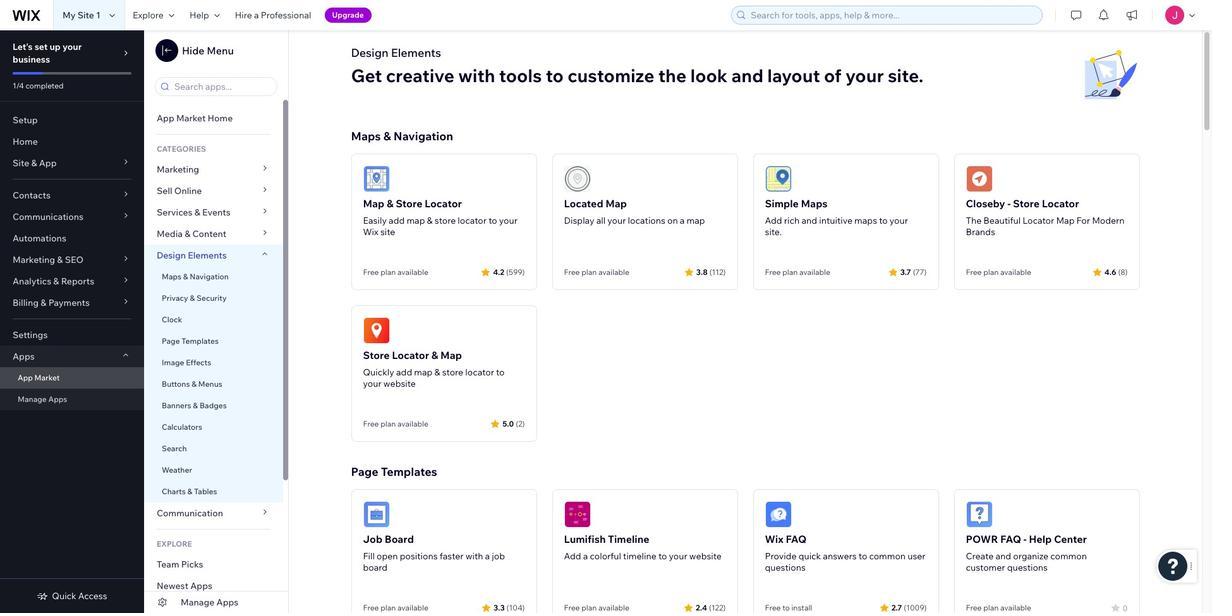 Task type: describe. For each thing, give the bounding box(es) containing it.
website inside store locator & map quickly add map & store locator to your website
[[384, 378, 416, 389]]

organize
[[1014, 551, 1049, 562]]

weather
[[162, 465, 192, 475]]

your inside map & store locator easily add map & store locator to your wix site
[[499, 215, 518, 226]]

4.6 (8)
[[1105, 267, 1128, 277]]

store locator & map quickly add map & store locator to your website
[[363, 349, 505, 389]]

image effects link
[[144, 352, 283, 374]]

(77)
[[913, 267, 927, 277]]

available for quickly
[[398, 419, 429, 429]]

your inside let's set up your business
[[63, 41, 82, 52]]

1 horizontal spatial home
[[208, 113, 233, 124]]

answers
[[823, 551, 857, 562]]

fill
[[363, 551, 375, 562]]

menu
[[207, 44, 234, 57]]

apps down picks
[[190, 580, 212, 592]]

sidebar element containing let's set up your business
[[0, 30, 144, 613]]

let's set up your business
[[13, 41, 82, 65]]

marketing & seo button
[[0, 249, 144, 271]]

navigation inside maps & navigation link
[[190, 272, 229, 281]]

market for app market
[[34, 373, 60, 383]]

store for -
[[1014, 197, 1040, 210]]

job board logo image
[[363, 501, 390, 528]]

communications button
[[0, 206, 144, 228]]

sidebar element containing hide menu
[[144, 30, 289, 613]]

marketing for marketing & seo
[[13, 254, 55, 266]]

contacts
[[13, 190, 51, 201]]

clock link
[[144, 309, 283, 331]]

timeline
[[608, 533, 650, 546]]

free plan available for quickly
[[363, 419, 429, 429]]

design for design elements get creative with tools to customize the look and layout of your site.
[[351, 46, 389, 60]]

0 horizontal spatial home
[[13, 136, 38, 147]]

a inside 'located map display all your locations on a map'
[[680, 215, 685, 226]]

professional
[[261, 9, 311, 21]]

to inside design elements get creative with tools to customize the look and layout of your site.
[[546, 64, 564, 87]]

plan for colorful
[[582, 603, 597, 613]]

services & events
[[157, 207, 231, 218]]

hide
[[182, 44, 205, 57]]

1 vertical spatial templates
[[381, 465, 437, 479]]

Search for tools, apps, help & more... field
[[747, 6, 1039, 24]]

3.3 (104)
[[494, 603, 525, 612]]

charts & tables
[[162, 487, 217, 496]]

0 horizontal spatial manage apps
[[18, 395, 67, 404]]

free plan available for easily
[[363, 267, 429, 277]]

- inside powr faq - help center create and organize common customer questions
[[1024, 533, 1027, 546]]

0
[[1123, 604, 1128, 613]]

explore
[[133, 9, 164, 21]]

my
[[63, 9, 76, 21]]

image effects
[[162, 358, 211, 367]]

app for app market home
[[157, 113, 174, 124]]

locator for map & store locator
[[458, 215, 487, 226]]

3.8
[[697, 267, 708, 277]]

map for map
[[414, 367, 433, 378]]

(104)
[[507, 603, 525, 612]]

free plan available for the
[[966, 267, 1032, 277]]

site inside site & app popup button
[[13, 157, 29, 169]]

marketing & seo
[[13, 254, 84, 266]]

app market link
[[0, 367, 144, 389]]

site & app
[[13, 157, 57, 169]]

questions inside wix faq provide quick answers to common user questions
[[765, 562, 806, 573]]

faq for provide
[[786, 533, 807, 546]]

search
[[162, 444, 187, 453]]

& inside popup button
[[57, 254, 63, 266]]

help inside powr faq - help center create and organize common customer questions
[[1030, 533, 1052, 546]]

map inside map & store locator easily add map & store locator to your wix site
[[363, 197, 385, 210]]

the
[[659, 64, 687, 87]]

your inside design elements get creative with tools to customize the look and layout of your site.
[[846, 64, 884, 87]]

simple maps add rich and intuitive maps to your site.
[[765, 197, 909, 238]]

my site 1
[[63, 9, 100, 21]]

automations
[[13, 233, 66, 244]]

map & store locator easily add map & store locator to your wix site
[[363, 197, 518, 238]]

lumifish timeline logo image
[[564, 501, 591, 528]]

to inside simple maps add rich and intuitive maps to your site.
[[880, 215, 888, 226]]

available for positions
[[398, 603, 429, 613]]

create
[[966, 551, 994, 562]]

let's
[[13, 41, 33, 52]]

Search apps... field
[[171, 78, 273, 95]]

upgrade button
[[325, 8, 372, 23]]

& inside "link"
[[185, 228, 191, 240]]

and inside powr faq - help center create and organize common customer questions
[[996, 551, 1012, 562]]

with inside job board fill open positions faster with a job board
[[466, 551, 483, 562]]

set
[[35, 41, 48, 52]]

closeby - store locator the beautiful locator map for modern brands
[[966, 197, 1125, 238]]

wix inside map & store locator easily add map & store locator to your wix site
[[363, 226, 379, 238]]

free for and
[[765, 267, 781, 277]]

map inside 'located map display all your locations on a map'
[[687, 215, 705, 226]]

available for your
[[599, 267, 630, 277]]

charts
[[162, 487, 186, 496]]

(2)
[[516, 419, 525, 428]]

elements for design elements
[[188, 250, 227, 261]]

marketing link
[[144, 159, 283, 180]]

job
[[363, 533, 383, 546]]

provide
[[765, 551, 797, 562]]

newest
[[157, 580, 188, 592]]

intuitive
[[820, 215, 853, 226]]

map for locator
[[407, 215, 425, 226]]

content
[[193, 228, 227, 240]]

design elements link
[[144, 245, 283, 266]]

job board fill open positions faster with a job board
[[363, 533, 505, 573]]

setup link
[[0, 109, 144, 131]]

& inside 'link'
[[192, 379, 197, 389]]

store locator & map logo image
[[363, 317, 390, 344]]

quick
[[52, 591, 76, 602]]

4.6
[[1105, 267, 1117, 277]]

to inside store locator & map quickly add map & store locator to your website
[[496, 367, 505, 378]]

3.8 (112)
[[697, 267, 726, 277]]

store for store locator & map
[[442, 367, 464, 378]]

media & content
[[157, 228, 227, 240]]

1 vertical spatial manage apps
[[181, 597, 239, 608]]

4.2 (599)
[[493, 267, 525, 277]]

display
[[564, 215, 595, 226]]

privacy
[[162, 293, 188, 303]]

and inside design elements get creative with tools to customize the look and layout of your site.
[[732, 64, 764, 87]]

board
[[385, 533, 414, 546]]

1 horizontal spatial navigation
[[394, 129, 453, 144]]

help inside button
[[190, 9, 209, 21]]

settings
[[13, 329, 48, 341]]

available for the
[[1001, 267, 1032, 277]]

3.3
[[494, 603, 505, 612]]

install
[[792, 603, 813, 613]]

free for answers
[[765, 603, 781, 613]]

site. inside design elements get creative with tools to customize the look and layout of your site.
[[888, 64, 924, 87]]

wix inside wix faq provide quick answers to common user questions
[[765, 533, 784, 546]]

tools
[[499, 64, 542, 87]]

free plan available for and
[[765, 267, 831, 277]]

banners & badges
[[162, 401, 227, 410]]

communication link
[[144, 503, 283, 524]]

faq for -
[[1001, 533, 1022, 546]]

maps & navigation link
[[144, 266, 283, 288]]

3.7
[[901, 267, 912, 277]]

free for positions
[[363, 603, 379, 613]]

website inside lumifish timeline add a colorful timeline to your website
[[690, 551, 722, 562]]

located map display all your locations on a map
[[564, 197, 705, 226]]

1 vertical spatial manage apps link
[[144, 592, 288, 613]]

powr
[[966, 533, 999, 546]]

1 vertical spatial page
[[351, 465, 379, 479]]

open
[[377, 551, 398, 562]]

free for colorful
[[564, 603, 580, 613]]

communications
[[13, 211, 84, 223]]

analytics & reports
[[13, 276, 94, 287]]

positions
[[400, 551, 438, 562]]

- inside 'closeby - store locator the beautiful locator map for modern brands'
[[1008, 197, 1011, 210]]

media
[[157, 228, 183, 240]]

to inside lumifish timeline add a colorful timeline to your website
[[659, 551, 667, 562]]

calculators
[[162, 422, 202, 432]]

a inside lumifish timeline add a colorful timeline to your website
[[583, 551, 588, 562]]

picks
[[181, 559, 203, 570]]

lumifish timeline add a colorful timeline to your website
[[564, 533, 722, 562]]

events
[[202, 207, 231, 218]]

quick access
[[52, 591, 107, 602]]

design elements get creative with tools to customize the look and layout of your site.
[[351, 46, 924, 87]]

home link
[[0, 131, 144, 152]]

analytics & reports button
[[0, 271, 144, 292]]

completed
[[26, 81, 64, 90]]

apps down team picks link
[[217, 597, 239, 608]]

wix faq logo image
[[765, 501, 792, 528]]

map & store locator logo image
[[363, 166, 390, 192]]

available for colorful
[[599, 603, 630, 613]]

5.0
[[503, 419, 514, 428]]

store for &
[[396, 197, 423, 210]]

located map logo image
[[564, 166, 591, 192]]



Task type: vqa. For each thing, say whether or not it's contained in the screenshot.
loyalty to the top
no



Task type: locate. For each thing, give the bounding box(es) containing it.
add inside simple maps add rich and intuitive maps to your site.
[[765, 215, 783, 226]]

free down customer
[[966, 603, 982, 613]]

app down settings
[[18, 373, 33, 383]]

0 horizontal spatial page templates
[[162, 336, 220, 346]]

available for center
[[1001, 603, 1032, 613]]

maps inside the sidebar element
[[162, 272, 182, 281]]

templates up effects
[[182, 336, 219, 346]]

1 horizontal spatial design
[[351, 46, 389, 60]]

2 vertical spatial and
[[996, 551, 1012, 562]]

1 vertical spatial add
[[396, 367, 412, 378]]

2 questions from the left
[[1008, 562, 1048, 573]]

common down 'center'
[[1051, 551, 1087, 562]]

a inside 'link'
[[254, 9, 259, 21]]

app down home link
[[39, 157, 57, 169]]

of
[[824, 64, 842, 87]]

2.4
[[696, 603, 707, 612]]

available for easily
[[398, 267, 429, 277]]

store inside map & store locator easily add map & store locator to your wix site
[[396, 197, 423, 210]]

map inside store locator & map quickly add map & store locator to your website
[[441, 349, 462, 362]]

plan down site
[[381, 267, 396, 277]]

add right the 'quickly'
[[396, 367, 412, 378]]

plan for and
[[783, 267, 798, 277]]

locator inside store locator & map quickly add map & store locator to your website
[[466, 367, 494, 378]]

(112)
[[710, 267, 726, 277]]

market for app market home
[[176, 113, 206, 124]]

banners
[[162, 401, 191, 410]]

0 vertical spatial store
[[435, 215, 456, 226]]

free for quickly
[[363, 419, 379, 429]]

site up the "contacts"
[[13, 157, 29, 169]]

store inside 'closeby - store locator the beautiful locator map for modern brands'
[[1014, 197, 1040, 210]]

design for design elements
[[157, 250, 186, 261]]

free for your
[[564, 267, 580, 277]]

tables
[[194, 487, 217, 496]]

plan down board at left bottom
[[381, 603, 396, 613]]

0 vertical spatial manage
[[18, 395, 47, 404]]

free plan available for positions
[[363, 603, 429, 613]]

with inside design elements get creative with tools to customize the look and layout of your site.
[[459, 64, 495, 87]]

customize
[[568, 64, 655, 87]]

free for the
[[966, 267, 982, 277]]

elements down content
[[188, 250, 227, 261]]

customer
[[966, 562, 1006, 573]]

free plan available down rich
[[765, 267, 831, 277]]

0 vertical spatial home
[[208, 113, 233, 124]]

navigation down the creative
[[394, 129, 453, 144]]

1 horizontal spatial faq
[[1001, 533, 1022, 546]]

1/4
[[13, 81, 24, 90]]

plan for quickly
[[381, 419, 396, 429]]

2 common from the left
[[1051, 551, 1087, 562]]

1 horizontal spatial help
[[1030, 533, 1052, 546]]

to
[[546, 64, 564, 87], [489, 215, 497, 226], [880, 215, 888, 226], [496, 367, 505, 378], [659, 551, 667, 562], [859, 551, 868, 562], [783, 603, 790, 613]]

website up 2.4
[[690, 551, 722, 562]]

free plan available for colorful
[[564, 603, 630, 613]]

free plan available down board at left bottom
[[363, 603, 429, 613]]

privacy & security link
[[144, 288, 283, 309]]

free plan available down customer
[[966, 603, 1032, 613]]

marketing for marketing
[[157, 164, 199, 175]]

timeline
[[623, 551, 657, 562]]

free
[[363, 267, 379, 277], [564, 267, 580, 277], [765, 267, 781, 277], [966, 267, 982, 277], [363, 419, 379, 429], [363, 603, 379, 613], [564, 603, 580, 613], [765, 603, 781, 613], [966, 603, 982, 613]]

manage down the app market at the bottom left of page
[[18, 395, 47, 404]]

1 faq from the left
[[786, 533, 807, 546]]

page up job board logo
[[351, 465, 379, 479]]

0 horizontal spatial templates
[[182, 336, 219, 346]]

your inside simple maps add rich and intuitive maps to your site.
[[890, 215, 909, 226]]

maps
[[351, 129, 381, 144], [801, 197, 828, 210], [162, 272, 182, 281]]

with right faster in the bottom left of the page
[[466, 551, 483, 562]]

app inside popup button
[[39, 157, 57, 169]]

1 horizontal spatial and
[[802, 215, 818, 226]]

questions right customer
[[1008, 562, 1048, 573]]

1 horizontal spatial add
[[765, 215, 783, 226]]

navigation
[[394, 129, 453, 144], [190, 272, 229, 281]]

page templates inside 'page templates' link
[[162, 336, 220, 346]]

free right (104)
[[564, 603, 580, 613]]

apps down app market link
[[48, 395, 67, 404]]

effects
[[186, 358, 211, 367]]

wix up 'provide'
[[765, 533, 784, 546]]

0 vertical spatial market
[[176, 113, 206, 124]]

0 horizontal spatial page
[[162, 336, 180, 346]]

marketing down categories
[[157, 164, 199, 175]]

0 horizontal spatial website
[[384, 378, 416, 389]]

0 horizontal spatial help
[[190, 9, 209, 21]]

0 horizontal spatial faq
[[786, 533, 807, 546]]

free for easily
[[363, 267, 379, 277]]

free down easily
[[363, 267, 379, 277]]

available down beautiful
[[1001, 267, 1032, 277]]

faq inside wix faq provide quick answers to common user questions
[[786, 533, 807, 546]]

add for lumifish timeline
[[564, 551, 581, 562]]

get
[[351, 64, 382, 87]]

powr faq - help center logo image
[[966, 501, 993, 528]]

free down brands at the top of page
[[966, 267, 982, 277]]

0 vertical spatial page
[[162, 336, 180, 346]]

(1009)
[[904, 603, 927, 612]]

1 vertical spatial site
[[13, 157, 29, 169]]

1/4 completed
[[13, 81, 64, 90]]

3.7 (77)
[[901, 267, 927, 277]]

0 vertical spatial manage apps link
[[0, 389, 144, 410]]

upgrade
[[332, 10, 364, 20]]

1 questions from the left
[[765, 562, 806, 573]]

plan down display
[[582, 267, 597, 277]]

1 horizontal spatial app
[[39, 157, 57, 169]]

maps
[[855, 215, 878, 226]]

buttons & menus
[[162, 379, 222, 389]]

a right on
[[680, 215, 685, 226]]

1 horizontal spatial wix
[[765, 533, 784, 546]]

manage apps down newest apps
[[181, 597, 239, 608]]

your right 'all' at the top left of page
[[608, 215, 626, 226]]

page templates up the image effects
[[162, 336, 220, 346]]

team
[[157, 559, 179, 570]]

0 vertical spatial elements
[[391, 46, 441, 60]]

apps inside popup button
[[13, 351, 35, 362]]

free plan available down brands at the top of page
[[966, 267, 1032, 277]]

manage down newest apps
[[181, 597, 215, 608]]

the
[[966, 215, 982, 226]]

site. left rich
[[765, 226, 782, 238]]

site
[[381, 226, 395, 238]]

brands
[[966, 226, 996, 238]]

1 horizontal spatial manage
[[181, 597, 215, 608]]

add inside lumifish timeline add a colorful timeline to your website
[[564, 551, 581, 562]]

to left install
[[783, 603, 790, 613]]

help
[[190, 9, 209, 21], [1030, 533, 1052, 546]]

1 vertical spatial add
[[564, 551, 581, 562]]

0 vertical spatial site
[[78, 9, 94, 21]]

1
[[96, 9, 100, 21]]

market up categories
[[176, 113, 206, 124]]

your up 4.2 (599)
[[499, 215, 518, 226]]

1 vertical spatial home
[[13, 136, 38, 147]]

maps & navigation up map & store locator logo
[[351, 129, 453, 144]]

add for locator
[[396, 367, 412, 378]]

plan for positions
[[381, 603, 396, 613]]

map inside map & store locator easily add map & store locator to your wix site
[[407, 215, 425, 226]]

app up categories
[[157, 113, 174, 124]]

1 horizontal spatial site
[[78, 9, 94, 21]]

0 vertical spatial add
[[389, 215, 405, 226]]

your right maps at top
[[890, 215, 909, 226]]

questions up free to install
[[765, 562, 806, 573]]

0 horizontal spatial questions
[[765, 562, 806, 573]]

quickly
[[363, 367, 394, 378]]

design inside the sidebar element
[[157, 250, 186, 261]]

0 horizontal spatial design
[[157, 250, 186, 261]]

0 horizontal spatial manage
[[18, 395, 47, 404]]

templates
[[182, 336, 219, 346], [381, 465, 437, 479]]

0 vertical spatial app
[[157, 113, 174, 124]]

help button
[[182, 0, 227, 30]]

elements inside design elements get creative with tools to customize the look and layout of your site.
[[391, 46, 441, 60]]

your inside store locator & map quickly add map & store locator to your website
[[363, 378, 382, 389]]

your down store locator & map logo
[[363, 378, 382, 389]]

0 horizontal spatial and
[[732, 64, 764, 87]]

0 vertical spatial maps & navigation
[[351, 129, 453, 144]]

1 vertical spatial with
[[466, 551, 483, 562]]

maps & navigation
[[351, 129, 453, 144], [162, 272, 229, 281]]

faq up organize
[[1001, 533, 1022, 546]]

5.0 (2)
[[503, 419, 525, 428]]

site & app button
[[0, 152, 144, 174]]

0 horizontal spatial navigation
[[190, 272, 229, 281]]

with left tools
[[459, 64, 495, 87]]

market down the apps popup button
[[34, 373, 60, 383]]

available down store locator & map quickly add map & store locator to your website
[[398, 419, 429, 429]]

access
[[78, 591, 107, 602]]

manage apps link down team picks link
[[144, 592, 288, 613]]

2 horizontal spatial maps
[[801, 197, 828, 210]]

add right easily
[[389, 215, 405, 226]]

page templates link
[[144, 331, 283, 352]]

setup
[[13, 114, 38, 126]]

2 horizontal spatial app
[[157, 113, 174, 124]]

map right site
[[407, 215, 425, 226]]

your inside lumifish timeline add a colorful timeline to your website
[[669, 551, 688, 562]]

free right (112) at the top right of page
[[765, 267, 781, 277]]

to inside wix faq provide quick answers to common user questions
[[859, 551, 868, 562]]

search link
[[144, 438, 283, 460]]

0 vertical spatial and
[[732, 64, 764, 87]]

your inside 'located map display all your locations on a map'
[[608, 215, 626, 226]]

on
[[668, 215, 678, 226]]

1 common from the left
[[870, 551, 906, 562]]

0 horizontal spatial store
[[363, 349, 390, 362]]

a down the lumifish
[[583, 551, 588, 562]]

plan for easily
[[381, 267, 396, 277]]

wix left site
[[363, 226, 379, 238]]

plan for the
[[984, 267, 999, 277]]

free left install
[[765, 603, 781, 613]]

free down board at left bottom
[[363, 603, 379, 613]]

free down display
[[564, 267, 580, 277]]

modern
[[1093, 215, 1125, 226]]

site. inside simple maps add rich and intuitive maps to your site.
[[765, 226, 782, 238]]

locator inside map & store locator easily add map & store locator to your wix site
[[425, 197, 462, 210]]

add for &
[[389, 215, 405, 226]]

2 faq from the left
[[1001, 533, 1022, 546]]

1 vertical spatial site.
[[765, 226, 782, 238]]

available down map & store locator easily add map & store locator to your wix site
[[398, 267, 429, 277]]

1 horizontal spatial maps
[[351, 129, 381, 144]]

available down intuitive
[[800, 267, 831, 277]]

lumifish
[[564, 533, 606, 546]]

and inside simple maps add rich and intuitive maps to your site.
[[802, 215, 818, 226]]

0 vertical spatial site.
[[888, 64, 924, 87]]

plan down customer
[[984, 603, 999, 613]]

1 vertical spatial store
[[442, 367, 464, 378]]

2 horizontal spatial and
[[996, 551, 1012, 562]]

1 horizontal spatial marketing
[[157, 164, 199, 175]]

map
[[407, 215, 425, 226], [687, 215, 705, 226], [414, 367, 433, 378]]

0 vertical spatial navigation
[[394, 129, 453, 144]]

site.
[[888, 64, 924, 87], [765, 226, 782, 238]]

to inside map & store locator easily add map & store locator to your wix site
[[489, 215, 497, 226]]

plan down colorful
[[582, 603, 597, 613]]

0 vertical spatial with
[[459, 64, 495, 87]]

1 horizontal spatial -
[[1024, 533, 1027, 546]]

1 horizontal spatial common
[[1051, 551, 1087, 562]]

settings link
[[0, 324, 144, 346]]

1 vertical spatial marketing
[[13, 254, 55, 266]]

free plan available down colorful
[[564, 603, 630, 613]]

newest apps link
[[144, 575, 283, 597]]

0 horizontal spatial site
[[13, 157, 29, 169]]

add left rich
[[765, 215, 783, 226]]

faq up 'quick'
[[786, 533, 807, 546]]

closeby - store locator logo image
[[966, 166, 993, 192]]

app
[[157, 113, 174, 124], [39, 157, 57, 169], [18, 373, 33, 383]]

map inside store locator & map quickly add map & store locator to your website
[[414, 367, 433, 378]]

to up 4.2
[[489, 215, 497, 226]]

1 vertical spatial design
[[157, 250, 186, 261]]

marketing up analytics
[[13, 254, 55, 266]]

available down customer
[[1001, 603, 1032, 613]]

1 horizontal spatial manage apps
[[181, 597, 239, 608]]

map inside 'closeby - store locator the beautiful locator map for modern brands'
[[1057, 215, 1075, 226]]

1 vertical spatial maps & navigation
[[162, 272, 229, 281]]

0 horizontal spatial -
[[1008, 197, 1011, 210]]

1 horizontal spatial templates
[[381, 465, 437, 479]]

2.4 (122)
[[696, 603, 726, 612]]

and right create
[[996, 551, 1012, 562]]

to right tools
[[546, 64, 564, 87]]

1 horizontal spatial maps & navigation
[[351, 129, 453, 144]]

available down 'all' at the top left of page
[[599, 267, 630, 277]]

0 horizontal spatial wix
[[363, 226, 379, 238]]

design down media
[[157, 250, 186, 261]]

contacts button
[[0, 185, 144, 206]]

0 horizontal spatial maps
[[162, 272, 182, 281]]

elements for design elements get creative with tools to customize the look and layout of your site.
[[391, 46, 441, 60]]

1 horizontal spatial page
[[351, 465, 379, 479]]

faq
[[786, 533, 807, 546], [1001, 533, 1022, 546]]

questions inside powr faq - help center create and organize common customer questions
[[1008, 562, 1048, 573]]

0 vertical spatial marketing
[[157, 164, 199, 175]]

plan down rich
[[783, 267, 798, 277]]

a left job
[[485, 551, 490, 562]]

maps up map & store locator logo
[[351, 129, 381, 144]]

page
[[162, 336, 180, 346], [351, 465, 379, 479]]

maps & navigation down the "design elements"
[[162, 272, 229, 281]]

1 horizontal spatial website
[[690, 551, 722, 562]]

sell online link
[[144, 180, 283, 202]]

to up 5.0
[[496, 367, 505, 378]]

0 vertical spatial website
[[384, 378, 416, 389]]

plan for center
[[984, 603, 999, 613]]

locator inside store locator & map quickly add map & store locator to your website
[[392, 349, 429, 362]]

free plan available for your
[[564, 267, 630, 277]]

privacy & security
[[162, 293, 227, 303]]

1 horizontal spatial store
[[396, 197, 423, 210]]

(599)
[[507, 267, 525, 277]]

page inside the sidebar element
[[162, 336, 180, 346]]

0 vertical spatial help
[[190, 9, 209, 21]]

0 vertical spatial locator
[[458, 215, 487, 226]]

a inside job board fill open positions faster with a job board
[[485, 551, 490, 562]]

communication
[[157, 508, 225, 519]]

available down positions
[[398, 603, 429, 613]]

faq inside powr faq - help center create and organize common customer questions
[[1001, 533, 1022, 546]]

all
[[597, 215, 606, 226]]

to right timeline on the bottom right of the page
[[659, 551, 667, 562]]

1 horizontal spatial questions
[[1008, 562, 1048, 573]]

0 horizontal spatial common
[[870, 551, 906, 562]]

design up get
[[351, 46, 389, 60]]

store inside store locator & map quickly add map & store locator to your website
[[363, 349, 390, 362]]

map inside 'located map display all your locations on a map'
[[606, 197, 627, 210]]

2 vertical spatial maps
[[162, 272, 182, 281]]

plan down brands at the top of page
[[984, 267, 999, 277]]

map right the 'quickly'
[[414, 367, 433, 378]]

& inside dropdown button
[[53, 276, 59, 287]]

0 horizontal spatial add
[[564, 551, 581, 562]]

1 horizontal spatial site.
[[888, 64, 924, 87]]

to right answers
[[859, 551, 868, 562]]

marketing inside popup button
[[13, 254, 55, 266]]

2 horizontal spatial store
[[1014, 197, 1040, 210]]

design inside design elements get creative with tools to customize the look and layout of your site.
[[351, 46, 389, 60]]

elements up the creative
[[391, 46, 441, 60]]

maps inside simple maps add rich and intuitive maps to your site.
[[801, 197, 828, 210]]

your right up
[[63, 41, 82, 52]]

store inside store locator & map quickly add map & store locator to your website
[[442, 367, 464, 378]]

located
[[564, 197, 604, 210]]

1 vertical spatial elements
[[188, 250, 227, 261]]

1 vertical spatial app
[[39, 157, 57, 169]]

apps down settings
[[13, 351, 35, 362]]

common inside wix faq provide quick answers to common user questions
[[870, 551, 906, 562]]

free plan available down site
[[363, 267, 429, 277]]

0 vertical spatial manage apps
[[18, 395, 67, 404]]

plan down the 'quickly'
[[381, 419, 396, 429]]

billing & payments
[[13, 297, 90, 309]]

wix
[[363, 226, 379, 238], [765, 533, 784, 546]]

hide menu button
[[156, 39, 234, 62]]

0 vertical spatial maps
[[351, 129, 381, 144]]

free for center
[[966, 603, 982, 613]]

a right hire
[[254, 9, 259, 21]]

store for map & store locator
[[435, 215, 456, 226]]

1 vertical spatial market
[[34, 373, 60, 383]]

your
[[63, 41, 82, 52], [846, 64, 884, 87], [499, 215, 518, 226], [608, 215, 626, 226], [890, 215, 909, 226], [363, 378, 382, 389], [669, 551, 688, 562]]

free plan available down the 'quickly'
[[363, 419, 429, 429]]

common left user
[[870, 551, 906, 562]]

manage apps link down the app market at the bottom left of page
[[0, 389, 144, 410]]

(122)
[[709, 603, 726, 612]]

common inside powr faq - help center create and organize common customer questions
[[1051, 551, 1087, 562]]

navigation down design elements link
[[190, 272, 229, 281]]

0 horizontal spatial app
[[18, 373, 33, 383]]

manage apps down the app market at the bottom left of page
[[18, 395, 67, 404]]

simple maps logo image
[[765, 166, 792, 192]]

up
[[50, 41, 61, 52]]

1 sidebar element from the left
[[0, 30, 144, 613]]

apps button
[[0, 346, 144, 367]]

locator inside map & store locator easily add map & store locator to your wix site
[[458, 215, 487, 226]]

help up organize
[[1030, 533, 1052, 546]]

2 vertical spatial app
[[18, 373, 33, 383]]

add inside map & store locator easily add map & store locator to your wix site
[[389, 215, 405, 226]]

2 sidebar element from the left
[[144, 30, 289, 613]]

hire a professional link
[[227, 0, 319, 30]]

and right look
[[732, 64, 764, 87]]

0 vertical spatial templates
[[182, 336, 219, 346]]

free plan available for center
[[966, 603, 1032, 613]]

1 horizontal spatial page templates
[[351, 465, 437, 479]]

help up hide menu button
[[190, 9, 209, 21]]

add for simple maps
[[765, 215, 783, 226]]

1 vertical spatial navigation
[[190, 272, 229, 281]]

available for and
[[800, 267, 831, 277]]

app market
[[18, 373, 60, 383]]

for
[[1077, 215, 1091, 226]]

0 vertical spatial -
[[1008, 197, 1011, 210]]

sidebar element
[[0, 30, 144, 613], [144, 30, 289, 613]]

with
[[459, 64, 495, 87], [466, 551, 483, 562]]

hide menu
[[182, 44, 234, 57]]

0 vertical spatial page templates
[[162, 336, 220, 346]]

locator for store locator & map
[[466, 367, 494, 378]]

plan for your
[[582, 267, 597, 277]]

1 horizontal spatial elements
[[391, 46, 441, 60]]

maps & navigation inside the sidebar element
[[162, 272, 229, 281]]

- up beautiful
[[1008, 197, 1011, 210]]

0 horizontal spatial market
[[34, 373, 60, 383]]

1 vertical spatial -
[[1024, 533, 1027, 546]]

page down clock
[[162, 336, 180, 346]]

1 vertical spatial manage
[[181, 597, 215, 608]]

add down the lumifish
[[564, 551, 581, 562]]

4.2
[[493, 267, 505, 277]]

reports
[[61, 276, 94, 287]]

templates up job board logo
[[381, 465, 437, 479]]

0 horizontal spatial elements
[[188, 250, 227, 261]]

1 horizontal spatial market
[[176, 113, 206, 124]]

add inside store locator & map quickly add map & store locator to your website
[[396, 367, 412, 378]]

store inside map & store locator easily add map & store locator to your wix site
[[435, 215, 456, 226]]

1 vertical spatial help
[[1030, 533, 1052, 546]]

app for app market
[[18, 373, 33, 383]]

powr faq - help center create and organize common customer questions
[[966, 533, 1087, 573]]

newest apps
[[157, 580, 212, 592]]



